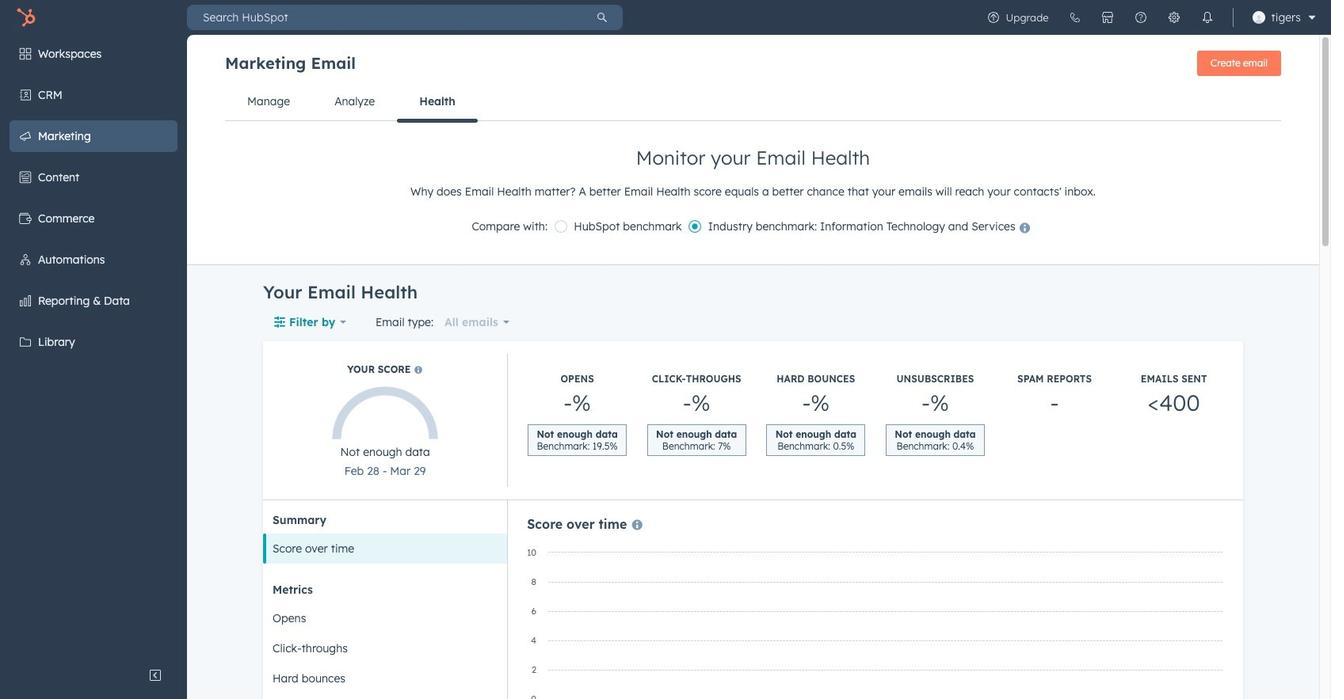 Task type: describe. For each thing, give the bounding box(es) containing it.
1 horizontal spatial menu
[[977, 0, 1322, 35]]

page section element
[[187, 35, 1319, 265]]

Search HubSpot search field
[[187, 5, 582, 30]]

marketplaces image
[[1101, 11, 1114, 24]]

navigation inside page section 'element'
[[225, 82, 1281, 122]]

notifications image
[[1201, 11, 1214, 24]]



Task type: locate. For each thing, give the bounding box(es) containing it.
banner
[[225, 46, 1281, 82]]

menu
[[977, 0, 1322, 35], [0, 35, 187, 660]]

interactive chart image
[[519, 546, 1232, 700]]

navigation
[[225, 82, 1281, 122]]

howard n/a image
[[1253, 11, 1265, 24]]

help image
[[1134, 11, 1147, 24]]

banner inside page section 'element'
[[225, 46, 1281, 82]]

0 horizontal spatial menu
[[0, 35, 187, 660]]

settings image
[[1168, 11, 1180, 24]]



Task type: vqa. For each thing, say whether or not it's contained in the screenshot.
menu
yes



